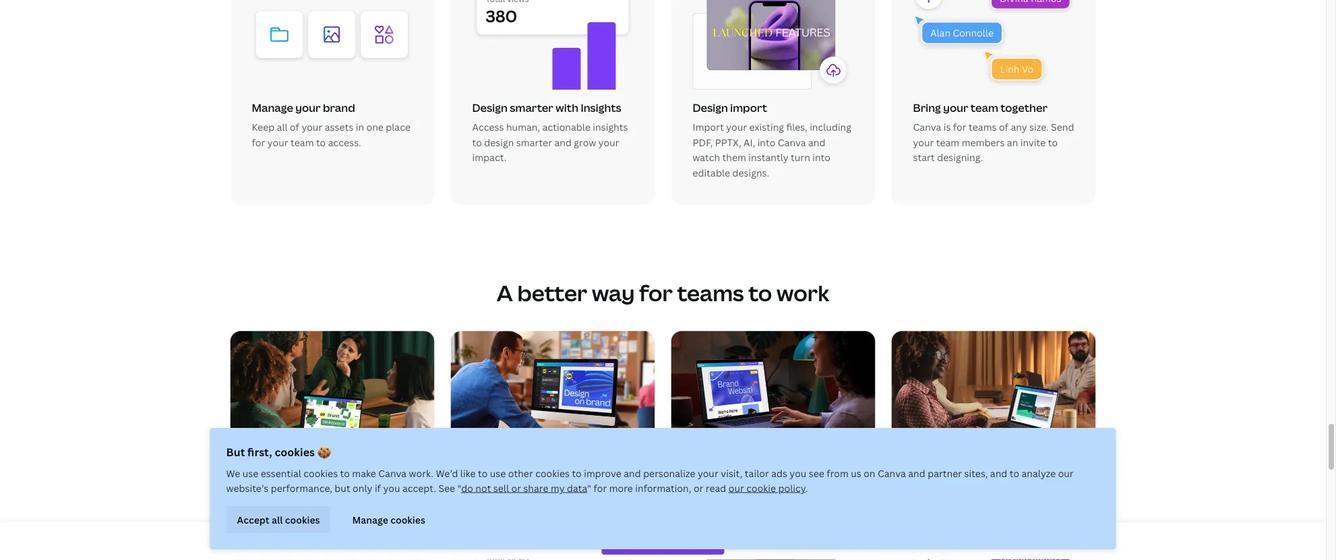Task type: describe. For each thing, give the bounding box(es) containing it.
and right sites,
[[990, 467, 1007, 480]]

manage cookies
[[352, 513, 425, 526]]

place
[[386, 121, 411, 134]]

up
[[745, 477, 757, 490]]

see
[[809, 467, 824, 480]]

size.
[[1029, 121, 1049, 134]]

accept all cookies button
[[226, 506, 331, 533]]

policy
[[778, 482, 805, 494]]

is
[[944, 121, 951, 134]]

content
[[702, 492, 738, 505]]

send
[[1051, 121, 1074, 134]]

to up data
[[572, 467, 582, 480]]

of inside bring your team together canva is for teams of any size. send your team members an invite to start designing.
[[999, 121, 1008, 134]]

approvals
[[544, 508, 589, 520]]

to left on-
[[1010, 467, 1019, 480]]

2 " from the left
[[587, 482, 591, 494]]

data
[[567, 482, 587, 494]]

tailor
[[745, 467, 769, 480]]

moments.
[[230, 508, 276, 520]]

design inside keep your design assets in one place, stay on brand with brand kits and shared templates, and streamline your approvals process.
[[499, 477, 529, 490]]

and down do
[[451, 508, 468, 520]]

only
[[353, 482, 372, 494]]

and inside design import import your existing files, including pdf, pptx, ai, into canva and watch them instantly turn into editable designs.
[[808, 136, 825, 149]]

one inside manage your brand keep all of your assets in one place for your team to access.
[[366, 121, 383, 134]]

or inside whether a start-up or scale-up, simply create content that helps build, and market technology companies.
[[759, 477, 769, 490]]

whether a start-up or scale-up, simply create content that helps build, and market technology companies.
[[671, 477, 868, 520]]

canva inside design import import your existing files, including pdf, pptx, ai, into canva and watch them instantly turn into editable designs.
[[778, 136, 806, 149]]

pdf,
[[693, 136, 713, 149]]

canva up if
[[378, 467, 407, 480]]

we'd
[[436, 467, 458, 480]]

sites,
[[964, 467, 988, 480]]

tech
[[691, 458, 715, 472]]

templates,
[[604, 492, 652, 505]]

read
[[706, 482, 726, 494]]

access.
[[328, 136, 361, 149]]

with inside design smarter with insights access human, actionable insights to design smarter and grow your impact.
[[556, 100, 578, 114]]

your inside design smarter with insights access human, actionable insights to design smarter and grow your impact.
[[598, 136, 619, 149]]

1 use from the left
[[243, 467, 258, 480]]

manage for your
[[252, 100, 293, 115]]

0 vertical spatial you
[[790, 467, 807, 480]]

to right the like
[[478, 467, 488, 480]]

teams inside bring your team together canva is for teams of any size. send your team members an invite to start designing.
[[969, 121, 997, 134]]

accept.
[[402, 482, 436, 494]]

visit,
[[721, 467, 742, 480]]

but
[[226, 445, 245, 459]]

files,
[[786, 121, 807, 134]]

brand inside keep your design assets in one place, stay on brand with brand kits and shared templates, and streamline your approvals process.
[[451, 492, 478, 505]]

designs.
[[732, 166, 769, 179]]

build,
[[789, 492, 814, 505]]

2 vertical spatial teams
[[970, 458, 1002, 472]]

for designers
[[451, 458, 521, 472]]

work.
[[409, 467, 433, 480]]

invite
[[1020, 136, 1046, 149]]

impact.
[[472, 151, 507, 164]]

.
[[805, 482, 808, 494]]

design inside design smarter with insights access human, actionable insights to design smarter and grow your impact.
[[484, 136, 514, 149]]

and inside design smarter with insights access human, actionable insights to design smarter and grow your impact.
[[554, 136, 572, 149]]

design for design import
[[693, 100, 728, 115]]

designing.
[[937, 151, 983, 164]]

brand inside manage your brand keep all of your assets in one place for your team to access.
[[323, 100, 355, 115]]

import
[[693, 121, 724, 134]]

design inside easily design high-quality and on-brand real estate marketing materials, postcards, flyers, and social media graphics.
[[920, 477, 950, 490]]

editable
[[693, 166, 730, 179]]

our cookie policy link
[[729, 482, 805, 494]]

scale-
[[771, 477, 798, 490]]

essential
[[261, 467, 301, 480]]

create inside whether a start-up or scale-up, simply create content that helps build, and market technology companies.
[[671, 492, 700, 505]]

my
[[551, 482, 565, 494]]

share
[[523, 482, 548, 494]]

companies
[[717, 458, 774, 472]]

for for for tech companies
[[671, 458, 688, 472]]

not
[[475, 482, 491, 494]]

ads
[[771, 467, 787, 480]]

information,
[[635, 482, 691, 494]]

to left work on the right of the page
[[748, 278, 772, 307]]

them
[[722, 151, 746, 164]]

marketing
[[922, 492, 968, 505]]

design import import your existing files, including pdf, pptx, ai, into canva and watch them instantly turn into editable designs.
[[693, 100, 851, 179]]

analyze
[[1022, 467, 1056, 480]]

cookies up essential
[[275, 445, 315, 459]]

us
[[851, 467, 861, 480]]

pages
[[380, 492, 406, 505]]

🍪
[[317, 445, 328, 459]]

cookies inside button
[[285, 513, 320, 526]]

keep inside keep your design assets in one place, stay on brand with brand kits and shared templates, and streamline your approvals process.
[[451, 477, 473, 490]]

for inside manage your brand keep all of your assets in one place for your team to access.
[[252, 136, 265, 149]]

1 vertical spatial teams
[[677, 278, 744, 307]]

and inside design client presentations, brainstorm with whiteboards, and create landing pages in moments.
[[293, 492, 310, 505]]

we use essential cookies to make canva work. we'd like to use other cookies to improve and personalize your visit, tailor ads you see from us on canva and partner sites, and to analyze our website's performance, but only if you accept. see "
[[226, 467, 1074, 494]]

" inside we use essential cookies to make canva work. we'd like to use other cookies to improve and personalize your visit, tailor ads you see from us on canva and partner sites, and to analyze our website's performance, but only if you accept. see "
[[457, 482, 461, 494]]

and left social
[[892, 508, 909, 520]]

for tech companies
[[671, 458, 774, 472]]

keep your design assets in one place, stay on brand with brand kits and shared templates, and streamline your approvals process.
[[451, 477, 654, 520]]

whether
[[671, 477, 710, 490]]

canva inside bring your team together canva is for teams of any size. send your team members an invite to start designing.
[[913, 121, 941, 134]]

easily design high-quality and on-brand real estate marketing materials, postcards, flyers, and social media graphics.
[[892, 477, 1095, 520]]

1 vertical spatial smarter
[[516, 136, 552, 149]]

human,
[[506, 121, 540, 134]]

2 horizontal spatial team
[[971, 100, 998, 115]]

process.
[[591, 508, 629, 520]]

designers
[[471, 458, 521, 472]]

landing
[[344, 492, 377, 505]]

your inside design import import your existing files, including pdf, pptx, ai, into canva and watch them instantly turn into editable designs.
[[726, 121, 747, 134]]

cookies up my
[[535, 467, 570, 480]]

presentations,
[[291, 477, 357, 490]]

a
[[713, 477, 718, 490]]

for for for real estate teams
[[892, 458, 909, 472]]

design inside design client presentations, brainstorm with whiteboards, and create landing pages in moments.
[[230, 477, 261, 490]]

streamline
[[470, 508, 519, 520]]

quality
[[975, 477, 1007, 490]]



Task type: locate. For each thing, give the bounding box(es) containing it.
brand down the like
[[451, 492, 478, 505]]

and left partner
[[908, 467, 925, 480]]

media
[[940, 508, 968, 520]]

in
[[356, 121, 364, 134], [562, 477, 570, 490], [409, 492, 417, 505]]

design inside design smarter with insights access human, actionable insights to design smarter and grow your impact.
[[472, 100, 508, 114]]

1 vertical spatial brand
[[1044, 477, 1071, 490]]

turn
[[791, 151, 810, 164]]

1 horizontal spatial brand
[[451, 492, 478, 505]]

work
[[777, 278, 829, 307]]

do
[[461, 482, 473, 494]]

improve
[[584, 467, 621, 480]]

1 vertical spatial all
[[272, 513, 283, 526]]

shared
[[571, 492, 602, 505]]

actionable
[[542, 121, 591, 134]]

2 horizontal spatial with
[[556, 100, 578, 114]]

companies.
[[724, 508, 776, 520]]

create inside design client presentations, brainstorm with whiteboards, and create landing pages in moments.
[[313, 492, 342, 505]]

design up whiteboards,
[[230, 477, 261, 490]]

flyers,
[[1067, 492, 1095, 505]]

0 horizontal spatial on
[[643, 477, 654, 490]]

our inside we use essential cookies to make canva work. we'd like to use other cookies to improve and personalize your visit, tailor ads you see from us on canva and partner sites, and to analyze our website's performance, but only if you accept. see "
[[1058, 467, 1074, 480]]

to inside design smarter with insights access human, actionable insights to design smarter and grow your impact.
[[472, 136, 482, 149]]

existing
[[749, 121, 784, 134]]

assets inside keep your design assets in one place, stay on brand with brand kits and shared templates, and streamline your approvals process.
[[531, 477, 560, 490]]

teams
[[969, 121, 997, 134], [677, 278, 744, 307], [970, 458, 1002, 472]]

our right analyze
[[1058, 467, 1074, 480]]

your inside we use essential cookies to make canva work. we'd like to use other cookies to improve and personalize your visit, tailor ads you see from us on canva and partner sites, and to analyze our website's performance, but only if you accept. see "
[[698, 467, 718, 480]]

use up website's
[[243, 467, 258, 480]]

into
[[757, 136, 775, 149], [813, 151, 830, 164]]

design for design smarter with insights
[[472, 100, 508, 114]]

2 for from the left
[[451, 458, 468, 472]]

or right sell
[[511, 482, 521, 494]]

1 horizontal spatial real
[[1073, 477, 1090, 490]]

for up do
[[451, 458, 468, 472]]

to inside bring your team together canva is for teams of any size. send your team members an invite to start designing.
[[1048, 136, 1058, 149]]

1 vertical spatial one
[[572, 477, 590, 490]]

design up impact.
[[484, 136, 514, 149]]

1 create from the left
[[313, 492, 342, 505]]

2 horizontal spatial brand
[[1044, 477, 1071, 490]]

0 vertical spatial real
[[911, 458, 932, 472]]

to inside manage your brand keep all of your assets in one place for your team to access.
[[316, 136, 326, 149]]

in inside design client presentations, brainstorm with whiteboards, and create landing pages in moments.
[[409, 492, 417, 505]]

and
[[554, 136, 572, 149], [808, 136, 825, 149], [624, 467, 641, 480], [908, 467, 925, 480], [990, 467, 1007, 480], [1009, 477, 1026, 490], [293, 492, 310, 505], [551, 492, 568, 505], [817, 492, 834, 505], [451, 508, 468, 520], [892, 508, 909, 520]]

accept all cookies
[[237, 513, 320, 526]]

cookies down 🍪
[[304, 467, 338, 480]]

1 horizontal spatial one
[[572, 477, 590, 490]]

postcards,
[[1017, 492, 1065, 505]]

we
[[226, 467, 240, 480]]

1 horizontal spatial in
[[409, 492, 417, 505]]

an
[[1007, 136, 1018, 149]]

client
[[263, 477, 289, 490]]

1 vertical spatial in
[[562, 477, 570, 490]]

a better way for teams to work
[[497, 278, 829, 307]]

and down simply
[[817, 492, 834, 505]]

all inside button
[[272, 513, 283, 526]]

for real estate teams
[[892, 458, 1002, 472]]

1 horizontal spatial "
[[587, 482, 591, 494]]

design up import
[[693, 100, 728, 115]]

design up brand
[[499, 477, 529, 490]]

for for for marketers
[[230, 458, 248, 472]]

and up do not sell or share my data " for more information, or read our cookie policy .
[[624, 467, 641, 480]]

assets inside manage your brand keep all of your assets in one place for your team to access.
[[325, 121, 353, 134]]

2 vertical spatial brand
[[451, 492, 478, 505]]

assets up access.
[[325, 121, 353, 134]]

way
[[592, 278, 635, 307]]

0 horizontal spatial team
[[291, 136, 314, 149]]

0 vertical spatial all
[[277, 121, 288, 134]]

2 create from the left
[[671, 492, 700, 505]]

manage
[[252, 100, 293, 115], [352, 513, 388, 526]]

0 horizontal spatial estate
[[892, 492, 920, 505]]

0 vertical spatial smarter
[[510, 100, 553, 114]]

1 vertical spatial our
[[729, 482, 744, 494]]

you up policy
[[790, 467, 807, 480]]

1 horizontal spatial manage
[[352, 513, 388, 526]]

0 vertical spatial keep
[[252, 121, 275, 134]]

2 of from the left
[[999, 121, 1008, 134]]

and down including
[[808, 136, 825, 149]]

if
[[375, 482, 381, 494]]

estate inside easily design high-quality and on-brand real estate marketing materials, postcards, flyers, and social media graphics.
[[892, 492, 920, 505]]

to down send
[[1048, 136, 1058, 149]]

use up sell
[[490, 467, 506, 480]]

real up "easily"
[[911, 458, 932, 472]]

instantly
[[749, 151, 788, 164]]

0 vertical spatial with
[[556, 100, 578, 114]]

simply
[[815, 477, 845, 490]]

0 horizontal spatial brand
[[323, 100, 355, 115]]

1 " from the left
[[457, 482, 461, 494]]

with up actionable
[[556, 100, 578, 114]]

brand up postcards,
[[1044, 477, 1071, 490]]

cookies
[[275, 445, 315, 459], [304, 467, 338, 480], [535, 467, 570, 480], [285, 513, 320, 526], [390, 513, 425, 526]]

1 horizontal spatial on
[[864, 467, 875, 480]]

brand inside easily design high-quality and on-brand real estate marketing materials, postcards, flyers, and social media graphics.
[[1044, 477, 1071, 490]]

see
[[439, 482, 455, 494]]

our
[[1058, 467, 1074, 480], [729, 482, 744, 494]]

into right turn
[[813, 151, 830, 164]]

team up members
[[971, 100, 998, 115]]

but first, cookies 🍪
[[226, 445, 328, 459]]

0 horizontal spatial create
[[313, 492, 342, 505]]

0 horizontal spatial keep
[[252, 121, 275, 134]]

high-
[[952, 477, 975, 490]]

on inside we use essential cookies to make canva work. we'd like to use other cookies to improve and personalize your visit, tailor ads you see from us on canva and partner sites, and to analyze our website's performance, but only if you accept. see "
[[864, 467, 875, 480]]

cookies down performance,
[[285, 513, 320, 526]]

one up shared
[[572, 477, 590, 490]]

team for manage your brand
[[291, 136, 314, 149]]

all inside manage your brand keep all of your assets in one place for your team to access.
[[277, 121, 288, 134]]

one left the place
[[366, 121, 383, 134]]

0 horizontal spatial into
[[757, 136, 775, 149]]

1 vertical spatial estate
[[892, 492, 920, 505]]

1 horizontal spatial of
[[999, 121, 1008, 134]]

create down presentations,
[[313, 492, 342, 505]]

canva right 'us'
[[878, 467, 906, 480]]

create down whether
[[671, 492, 700, 505]]

bring your team together canva is for teams of any size. send your team members an invite to start designing.
[[913, 100, 1074, 164]]

1 horizontal spatial our
[[1058, 467, 1074, 480]]

" right the see
[[457, 482, 461, 494]]

other
[[508, 467, 533, 480]]

to up but
[[340, 467, 350, 480]]

for up website's
[[230, 458, 248, 472]]

market
[[836, 492, 868, 505]]

0 vertical spatial into
[[757, 136, 775, 149]]

1 horizontal spatial with
[[480, 492, 500, 505]]

0 vertical spatial in
[[356, 121, 364, 134]]

up,
[[798, 477, 813, 490]]

like
[[460, 467, 476, 480]]

manage inside manage your brand keep all of your assets in one place for your team to access.
[[252, 100, 293, 115]]

one inside keep your design assets in one place, stay on brand with brand kits and shared templates, and streamline your approvals process.
[[572, 477, 590, 490]]

team left access.
[[291, 136, 314, 149]]

manage cookies button
[[341, 506, 436, 533]]

use
[[243, 467, 258, 480], [490, 467, 506, 480]]

0 horizontal spatial or
[[511, 482, 521, 494]]

whiteboards,
[[230, 492, 291, 505]]

and down presentations,
[[293, 492, 310, 505]]

1 horizontal spatial or
[[694, 482, 703, 494]]

manage inside 'button'
[[352, 513, 388, 526]]

helps
[[762, 492, 786, 505]]

for
[[953, 121, 966, 134], [252, 136, 265, 149], [639, 278, 673, 307], [594, 482, 607, 494]]

team inside manage your brand keep all of your assets in one place for your team to access.
[[291, 136, 314, 149]]

social
[[911, 508, 937, 520]]

stay
[[621, 477, 640, 490]]

0 horizontal spatial real
[[911, 458, 932, 472]]

1 horizontal spatial into
[[813, 151, 830, 164]]

1 horizontal spatial use
[[490, 467, 506, 480]]

0 horizontal spatial with
[[412, 477, 432, 490]]

1 horizontal spatial create
[[671, 492, 700, 505]]

but
[[335, 482, 350, 494]]

0 vertical spatial teams
[[969, 121, 997, 134]]

place,
[[592, 477, 619, 490]]

more
[[609, 482, 633, 494]]

from
[[827, 467, 849, 480]]

cookies inside 'button'
[[390, 513, 425, 526]]

0 horizontal spatial you
[[383, 482, 400, 494]]

1 horizontal spatial team
[[936, 136, 959, 149]]

of inside manage your brand keep all of your assets in one place for your team to access.
[[290, 121, 299, 134]]

do not sell or share my data link
[[461, 482, 587, 494]]

you
[[790, 467, 807, 480], [383, 482, 400, 494]]

canva down bring
[[913, 121, 941, 134]]

design smarter with insights access human, actionable insights to design smarter and grow your impact.
[[472, 100, 628, 164]]

technology
[[671, 508, 722, 520]]

into down existing
[[757, 136, 775, 149]]

start-
[[720, 477, 745, 490]]

estate up high-
[[934, 458, 967, 472]]

1 for from the left
[[230, 458, 248, 472]]

0 vertical spatial our
[[1058, 467, 1074, 480]]

for marketers
[[230, 458, 304, 472]]

to left access.
[[316, 136, 326, 149]]

design
[[484, 136, 514, 149], [499, 477, 529, 490], [920, 477, 950, 490]]

and left on-
[[1009, 477, 1026, 490]]

one
[[366, 121, 383, 134], [572, 477, 590, 490]]

0 horizontal spatial assets
[[325, 121, 353, 134]]

bring
[[913, 100, 941, 115]]

1 vertical spatial real
[[1073, 477, 1090, 490]]

on right stay
[[643, 477, 654, 490]]

including
[[810, 121, 851, 134]]

team down is
[[936, 136, 959, 149]]

2 horizontal spatial in
[[562, 477, 570, 490]]

ai,
[[744, 136, 755, 149]]

design client presentations, brainstorm with whiteboards, and create landing pages in moments.
[[230, 477, 432, 520]]

team for bring your team together
[[936, 136, 959, 149]]

that
[[741, 492, 759, 505]]

2 horizontal spatial design
[[693, 100, 728, 115]]

smarter down human,
[[516, 136, 552, 149]]

assets up kits
[[531, 477, 560, 490]]

0 vertical spatial brand
[[323, 100, 355, 115]]

1 horizontal spatial estate
[[934, 458, 967, 472]]

1 horizontal spatial you
[[790, 467, 807, 480]]

0 horizontal spatial design
[[230, 477, 261, 490]]

estate down "easily"
[[892, 492, 920, 505]]

1 vertical spatial into
[[813, 151, 830, 164]]

or left a
[[694, 482, 703, 494]]

first,
[[247, 445, 272, 459]]

manage for cookies
[[352, 513, 388, 526]]

our left up
[[729, 482, 744, 494]]

with inside keep your design assets in one place, stay on brand with brand kits and shared templates, and streamline your approvals process.
[[480, 492, 500, 505]]

brand up access.
[[323, 100, 355, 115]]

0 vertical spatial manage
[[252, 100, 293, 115]]

real
[[911, 458, 932, 472], [1073, 477, 1090, 490]]

design up access
[[472, 100, 508, 114]]

with
[[556, 100, 578, 114], [412, 477, 432, 490], [480, 492, 500, 505]]

2 use from the left
[[490, 467, 506, 480]]

1 vertical spatial you
[[383, 482, 400, 494]]

smarter up human,
[[510, 100, 553, 114]]

with inside design client presentations, brainstorm with whiteboards, and create landing pages in moments.
[[412, 477, 432, 490]]

4 for from the left
[[892, 458, 909, 472]]

on inside keep your design assets in one place, stay on brand with brand kits and shared templates, and streamline your approvals process.
[[643, 477, 654, 490]]

in inside keep your design assets in one place, stay on brand with brand kits and shared templates, and streamline your approvals process.
[[562, 477, 570, 490]]

graphics.
[[970, 508, 1011, 520]]

1 vertical spatial manage
[[352, 513, 388, 526]]

1 horizontal spatial design
[[472, 100, 508, 114]]

1 vertical spatial with
[[412, 477, 432, 490]]

" left place,
[[587, 482, 591, 494]]

0 vertical spatial assets
[[325, 121, 353, 134]]

and inside whether a start-up or scale-up, simply create content that helps build, and market technology companies.
[[817, 492, 834, 505]]

0 horizontal spatial use
[[243, 467, 258, 480]]

1 horizontal spatial keep
[[451, 477, 473, 490]]

any
[[1011, 121, 1027, 134]]

in inside manage your brand keep all of your assets in one place for your team to access.
[[356, 121, 364, 134]]

with left the see
[[412, 477, 432, 490]]

materials,
[[970, 492, 1015, 505]]

2 horizontal spatial or
[[759, 477, 769, 490]]

3 for from the left
[[671, 458, 688, 472]]

1 of from the left
[[290, 121, 299, 134]]

1 vertical spatial assets
[[531, 477, 560, 490]]

real inside easily design high-quality and on-brand real estate marketing materials, postcards, flyers, and social media graphics.
[[1073, 477, 1090, 490]]

and up approvals
[[551, 492, 568, 505]]

design inside design import import your existing files, including pdf, pptx, ai, into canva and watch them instantly turn into editable designs.
[[693, 100, 728, 115]]

0 vertical spatial estate
[[934, 458, 967, 472]]

make
[[352, 467, 376, 480]]

0 vertical spatial one
[[366, 121, 383, 134]]

0 horizontal spatial one
[[366, 121, 383, 134]]

for up whether
[[671, 458, 688, 472]]

real up flyers,
[[1073, 477, 1090, 490]]

for inside bring your team together canva is for teams of any size. send your team members an invite to start designing.
[[953, 121, 966, 134]]

for for for designers
[[451, 458, 468, 472]]

cookies down pages at the left bottom
[[390, 513, 425, 526]]

0 horizontal spatial "
[[457, 482, 461, 494]]

on-
[[1028, 477, 1044, 490]]

and down actionable
[[554, 136, 572, 149]]

canva down 'files,'
[[778, 136, 806, 149]]

keep inside manage your brand keep all of your assets in one place for your team to access.
[[252, 121, 275, 134]]

1 horizontal spatial assets
[[531, 477, 560, 490]]

brand
[[502, 492, 530, 505]]

0 horizontal spatial of
[[290, 121, 299, 134]]

performance,
[[271, 482, 332, 494]]

you right if
[[383, 482, 400, 494]]

0 horizontal spatial in
[[356, 121, 364, 134]]

on right 'us'
[[864, 467, 875, 480]]

0 horizontal spatial manage
[[252, 100, 293, 115]]

accept
[[237, 513, 269, 526]]

together
[[1001, 100, 1048, 115]]

1 vertical spatial keep
[[451, 477, 473, 490]]

2 vertical spatial in
[[409, 492, 417, 505]]

to down access
[[472, 136, 482, 149]]

for up "easily"
[[892, 458, 909, 472]]

or right up
[[759, 477, 769, 490]]

with up the streamline
[[480, 492, 500, 505]]

2 vertical spatial with
[[480, 492, 500, 505]]

0 horizontal spatial our
[[729, 482, 744, 494]]

grow
[[574, 136, 596, 149]]

design up marketing
[[920, 477, 950, 490]]

marketers
[[250, 458, 304, 472]]

to
[[472, 136, 482, 149], [316, 136, 326, 149], [1048, 136, 1058, 149], [748, 278, 772, 307], [340, 467, 350, 480], [478, 467, 488, 480], [572, 467, 582, 480], [1010, 467, 1019, 480]]



Task type: vqa. For each thing, say whether or not it's contained in the screenshot.
teams within Bring your team together Canva is for teams of any size. Send your team members an invite to start designing.
yes



